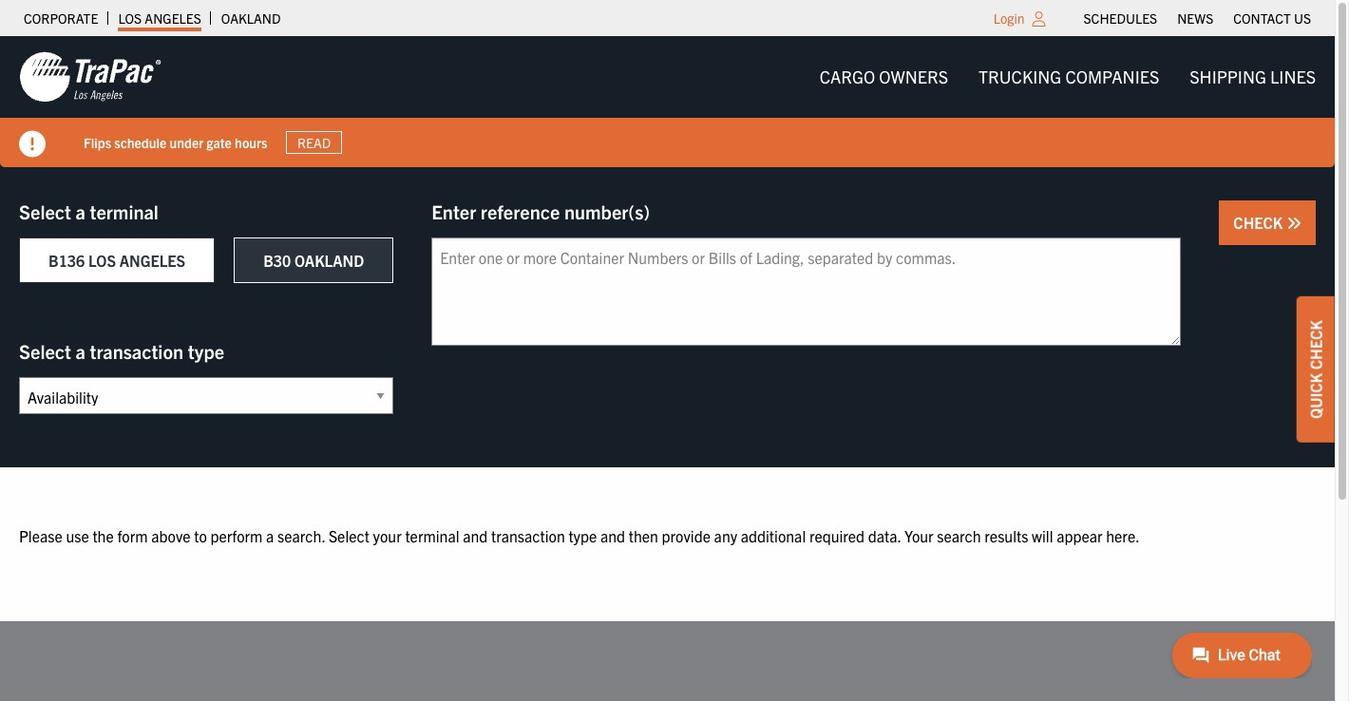 Task type: locate. For each thing, give the bounding box(es) containing it.
1 horizontal spatial transaction
[[491, 526, 565, 546]]

0 vertical spatial select
[[19, 200, 71, 223]]

shipping
[[1190, 66, 1267, 87]]

1 vertical spatial type
[[569, 526, 597, 546]]

and right your
[[463, 526, 488, 546]]

banner
[[0, 36, 1350, 167]]

los
[[118, 10, 142, 27], [88, 251, 116, 270]]

shipping lines
[[1190, 66, 1316, 87]]

los right b136
[[88, 251, 116, 270]]

0 horizontal spatial terminal
[[90, 200, 159, 223]]

terminal up b136 los angeles on the left
[[90, 200, 159, 223]]

1 vertical spatial angeles
[[119, 251, 185, 270]]

los right corporate link
[[118, 10, 142, 27]]

enter reference number(s)
[[432, 200, 650, 223]]

search
[[937, 526, 981, 546]]

1 vertical spatial solid image
[[1287, 216, 1302, 231]]

and left then
[[601, 526, 625, 546]]

oakland link
[[221, 5, 281, 31]]

the
[[93, 526, 114, 546]]

menu bar
[[1074, 5, 1321, 31], [805, 58, 1331, 96]]

select left your
[[329, 526, 370, 546]]

angeles
[[145, 10, 201, 27], [119, 251, 185, 270]]

contact us
[[1234, 10, 1311, 27]]

1 vertical spatial select
[[19, 339, 71, 363]]

select
[[19, 200, 71, 223], [19, 339, 71, 363], [329, 526, 370, 546]]

perform
[[210, 526, 263, 546]]

type
[[188, 339, 224, 363], [569, 526, 597, 546]]

angeles down select a terminal
[[119, 251, 185, 270]]

a down b136
[[76, 339, 85, 363]]

0 vertical spatial transaction
[[90, 339, 184, 363]]

0 horizontal spatial check
[[1234, 213, 1287, 232]]

results
[[985, 526, 1029, 546]]

a up b136
[[76, 200, 85, 223]]

0 vertical spatial a
[[76, 200, 85, 223]]

menu bar up shipping
[[1074, 5, 1321, 31]]

los angeles
[[118, 10, 201, 27]]

1 vertical spatial a
[[76, 339, 85, 363]]

1 horizontal spatial check
[[1307, 320, 1326, 370]]

0 vertical spatial check
[[1234, 213, 1287, 232]]

footer
[[0, 621, 1335, 701]]

solid image
[[19, 131, 46, 158], [1287, 216, 1302, 231]]

trucking companies
[[979, 66, 1160, 87]]

additional
[[741, 526, 806, 546]]

b136
[[48, 251, 85, 270]]

us
[[1294, 10, 1311, 27]]

appear
[[1057, 526, 1103, 546]]

light image
[[1033, 11, 1046, 27]]

0 horizontal spatial transaction
[[90, 339, 184, 363]]

1 vertical spatial check
[[1307, 320, 1326, 370]]

1 horizontal spatial los
[[118, 10, 142, 27]]

and
[[463, 526, 488, 546], [601, 526, 625, 546]]

1 horizontal spatial and
[[601, 526, 625, 546]]

0 vertical spatial solid image
[[19, 131, 46, 158]]

form
[[117, 526, 148, 546]]

angeles left oakland link at the top left of the page
[[145, 10, 201, 27]]

terminal
[[90, 200, 159, 223], [405, 526, 459, 546]]

a left search.
[[266, 526, 274, 546]]

b30 oakland
[[263, 251, 364, 270]]

a
[[76, 200, 85, 223], [76, 339, 85, 363], [266, 526, 274, 546]]

oakland right b30
[[295, 251, 364, 270]]

1 vertical spatial menu bar
[[805, 58, 1331, 96]]

number(s)
[[564, 200, 650, 223]]

0 horizontal spatial oakland
[[221, 10, 281, 27]]

terminal right your
[[405, 526, 459, 546]]

data.
[[868, 526, 901, 546]]

transaction
[[90, 339, 184, 363], [491, 526, 565, 546]]

oakland right the los angeles
[[221, 10, 281, 27]]

los angeles link
[[118, 5, 201, 31]]

Enter reference number(s) text field
[[432, 238, 1182, 346]]

gate
[[207, 134, 232, 151]]

reference
[[481, 200, 560, 223]]

0 vertical spatial menu bar
[[1074, 5, 1321, 31]]

enter
[[432, 200, 476, 223]]

1 horizontal spatial terminal
[[405, 526, 459, 546]]

oakland
[[221, 10, 281, 27], [295, 251, 364, 270]]

above
[[151, 526, 191, 546]]

menu bar down light icon
[[805, 58, 1331, 96]]

flips
[[84, 134, 111, 151]]

select up b136
[[19, 200, 71, 223]]

check
[[1234, 213, 1287, 232], [1307, 320, 1326, 370]]

menu bar containing cargo owners
[[805, 58, 1331, 96]]

select down b136
[[19, 339, 71, 363]]

1 vertical spatial oakland
[[295, 251, 364, 270]]

0 vertical spatial los
[[118, 10, 142, 27]]

0 horizontal spatial and
[[463, 526, 488, 546]]

1 horizontal spatial solid image
[[1287, 216, 1302, 231]]

corporate link
[[24, 5, 98, 31]]

0 vertical spatial type
[[188, 339, 224, 363]]

1 vertical spatial transaction
[[491, 526, 565, 546]]

shipping lines link
[[1175, 58, 1331, 96]]

contact
[[1234, 10, 1291, 27]]

owners
[[879, 66, 948, 87]]

solid image inside the check button
[[1287, 216, 1302, 231]]

quick
[[1307, 373, 1326, 419]]

1 vertical spatial los
[[88, 251, 116, 270]]

login
[[994, 10, 1025, 27]]



Task type: vqa. For each thing, say whether or not it's contained in the screenshot.
THE LOS in 'Los Angeles' link
no



Task type: describe. For each thing, give the bounding box(es) containing it.
to
[[194, 526, 207, 546]]

schedules
[[1084, 10, 1158, 27]]

any
[[714, 526, 738, 546]]

companies
[[1066, 66, 1160, 87]]

read
[[297, 134, 331, 151]]

select a transaction type
[[19, 339, 224, 363]]

1 vertical spatial terminal
[[405, 526, 459, 546]]

trucking companies link
[[964, 58, 1175, 96]]

check button
[[1220, 201, 1316, 245]]

check inside button
[[1234, 213, 1287, 232]]

b30
[[263, 251, 291, 270]]

under
[[170, 134, 203, 151]]

1 horizontal spatial type
[[569, 526, 597, 546]]

login link
[[994, 10, 1025, 27]]

provide
[[662, 526, 711, 546]]

then
[[629, 526, 659, 546]]

your
[[905, 526, 934, 546]]

corporate
[[24, 10, 98, 27]]

a for transaction
[[76, 339, 85, 363]]

cargo owners
[[820, 66, 948, 87]]

menu bar containing schedules
[[1074, 5, 1321, 31]]

lines
[[1271, 66, 1316, 87]]

schedules link
[[1084, 5, 1158, 31]]

hours
[[235, 134, 267, 151]]

0 vertical spatial terminal
[[90, 200, 159, 223]]

select for select a terminal
[[19, 200, 71, 223]]

a for terminal
[[76, 200, 85, 223]]

banner containing cargo owners
[[0, 36, 1350, 167]]

news link
[[1178, 5, 1214, 31]]

flips schedule under gate hours
[[84, 134, 267, 151]]

0 vertical spatial oakland
[[221, 10, 281, 27]]

select for select a transaction type
[[19, 339, 71, 363]]

0 vertical spatial angeles
[[145, 10, 201, 27]]

1 horizontal spatial oakland
[[295, 251, 364, 270]]

0 horizontal spatial type
[[188, 339, 224, 363]]

select a terminal
[[19, 200, 159, 223]]

your
[[373, 526, 402, 546]]

0 horizontal spatial los
[[88, 251, 116, 270]]

los angeles image
[[19, 50, 162, 104]]

here.
[[1106, 526, 1140, 546]]

news
[[1178, 10, 1214, 27]]

contact us link
[[1234, 5, 1311, 31]]

0 horizontal spatial solid image
[[19, 131, 46, 158]]

2 vertical spatial a
[[266, 526, 274, 546]]

trucking
[[979, 66, 1062, 87]]

2 vertical spatial select
[[329, 526, 370, 546]]

please use the form above to perform a search. select your terminal and transaction type and then provide any additional required data. your search results will appear here.
[[19, 526, 1140, 546]]

schedule
[[114, 134, 167, 151]]

required
[[810, 526, 865, 546]]

read link
[[286, 131, 342, 154]]

use
[[66, 526, 89, 546]]

cargo owners link
[[805, 58, 964, 96]]

will
[[1032, 526, 1053, 546]]

cargo
[[820, 66, 875, 87]]

search.
[[278, 526, 325, 546]]

please
[[19, 526, 62, 546]]

quick check link
[[1297, 297, 1335, 443]]

b136 los angeles
[[48, 251, 185, 270]]

quick check
[[1307, 320, 1326, 419]]

1 and from the left
[[463, 526, 488, 546]]

2 and from the left
[[601, 526, 625, 546]]



